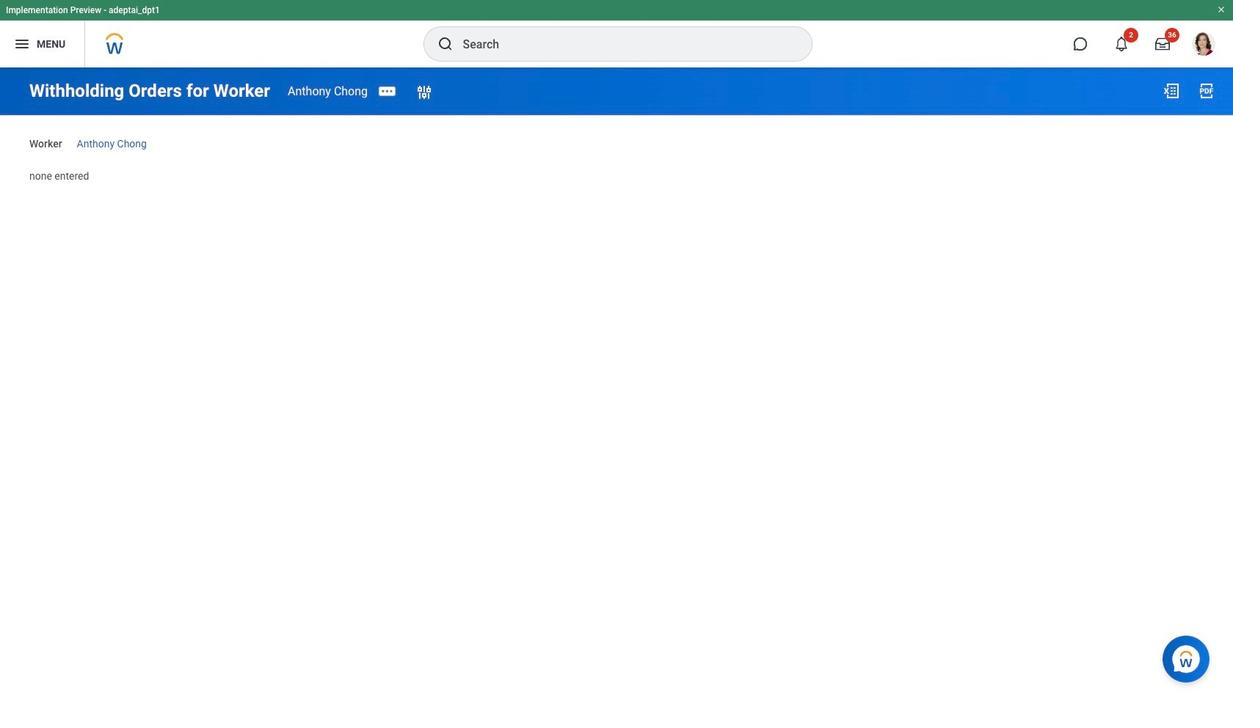 Task type: describe. For each thing, give the bounding box(es) containing it.
view printable version (pdf) image
[[1198, 82, 1216, 100]]

export to excel image
[[1163, 82, 1180, 100]]

search image
[[436, 35, 454, 53]]



Task type: locate. For each thing, give the bounding box(es) containing it.
inbox large image
[[1155, 37, 1170, 51]]

banner
[[0, 0, 1233, 68]]

main content
[[0, 68, 1233, 196]]

close environment banner image
[[1217, 5, 1226, 14]]

justify image
[[13, 35, 31, 53]]

notifications large image
[[1114, 37, 1129, 51]]

profile logan mcneil image
[[1192, 32, 1216, 59]]

change selection image
[[416, 84, 433, 102]]



Task type: vqa. For each thing, say whether or not it's contained in the screenshot.
Profile Logan Mcneil image
yes



